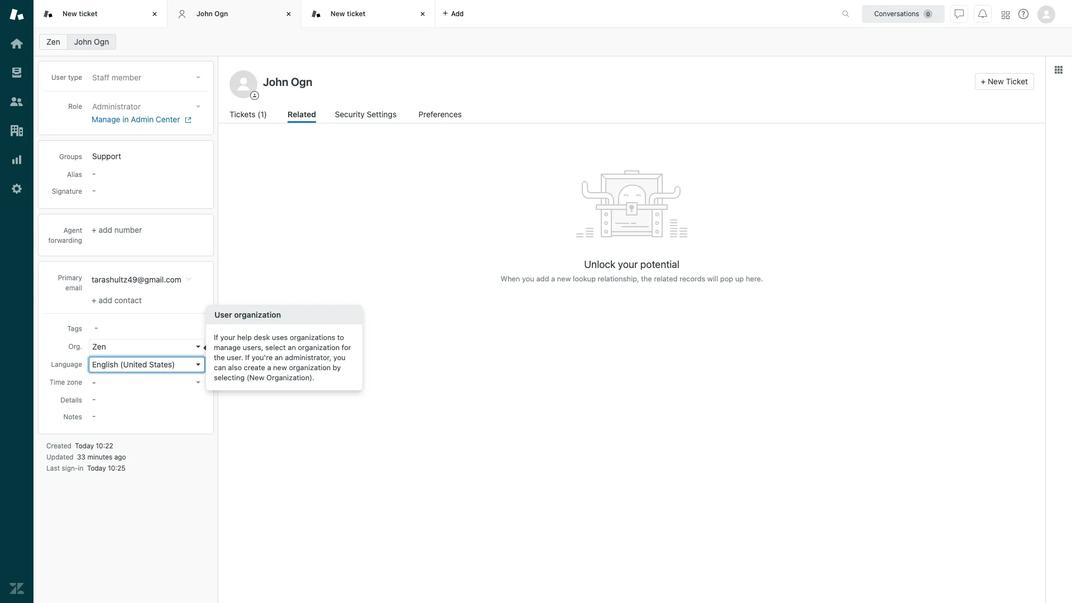 Task type: describe. For each thing, give the bounding box(es) containing it.
add inside dropdown button
[[451, 9, 464, 18]]

main element
[[0, 0, 34, 603]]

groups
[[59, 152, 82, 161]]

sign-
[[62, 464, 78, 473]]

close image
[[149, 8, 160, 20]]

type
[[68, 73, 82, 82]]

forwarding
[[48, 236, 82, 245]]

arrow down image for administrator
[[196, 106, 201, 108]]

get started image
[[9, 36, 24, 51]]

john ogn inside 'secondary' element
[[74, 37, 109, 46]]

minutes
[[87, 453, 112, 461]]

org.
[[68, 342, 82, 351]]

arrow down image for english (united states)
[[196, 364, 201, 366]]

new
[[557, 274, 571, 283]]

records
[[680, 274, 706, 283]]

notes
[[63, 413, 82, 421]]

primary
[[58, 274, 82, 282]]

support
[[92, 151, 121, 161]]

signature
[[52, 187, 82, 195]]

+ for + add number
[[92, 225, 96, 235]]

email
[[65, 284, 82, 292]]

add inside "unlock your potential when you add a new lookup relationship, the related records will pop up here."
[[537, 274, 549, 283]]

tags
[[67, 325, 82, 333]]

arrow down image for zen
[[196, 346, 201, 348]]

lookup
[[573, 274, 596, 283]]

preferences link
[[419, 108, 464, 123]]

zendesk products image
[[1002, 11, 1010, 19]]

john ogn tab
[[168, 0, 302, 28]]

+ for + add contact
[[92, 295, 96, 305]]

zen inside zen 'button'
[[92, 342, 106, 351]]

english (united states) button
[[89, 357, 205, 373]]

the
[[641, 274, 652, 283]]

(united
[[120, 360, 147, 369]]

english (united states)
[[92, 360, 175, 369]]

will
[[708, 274, 719, 283]]

notifications image
[[979, 9, 988, 18]]

customers image
[[9, 94, 24, 109]]

10:22
[[96, 442, 113, 450]]

related
[[654, 274, 678, 283]]

new for 1st the new ticket tab from the left
[[63, 9, 77, 18]]

new inside button
[[988, 77, 1004, 86]]

views image
[[9, 65, 24, 80]]

number
[[114, 225, 142, 235]]

zendesk support image
[[9, 7, 24, 22]]

you
[[522, 274, 535, 283]]

arrow down image for -
[[196, 382, 201, 384]]

role
[[68, 102, 82, 111]]

manage in admin center link
[[92, 115, 201, 125]]

zone
[[67, 378, 82, 387]]

user type
[[51, 73, 82, 82]]

zendesk image
[[9, 582, 24, 596]]

zen button
[[89, 339, 205, 355]]

zen link
[[39, 34, 67, 50]]

1 ticket from the left
[[79, 9, 97, 18]]

contact
[[114, 295, 142, 305]]

apps image
[[1055, 65, 1064, 74]]

administrator
[[92, 102, 141, 111]]

updated
[[46, 453, 74, 461]]

33
[[77, 453, 86, 461]]

administrator button
[[89, 99, 205, 115]]

pop
[[721, 274, 734, 283]]

agent
[[64, 226, 82, 235]]

potential
[[641, 259, 680, 270]]

close image for john ogn
[[283, 8, 294, 20]]

security
[[335, 109, 365, 119]]

add button
[[436, 0, 471, 27]]

when
[[501, 274, 520, 283]]



Task type: locate. For each thing, give the bounding box(es) containing it.
close image
[[283, 8, 294, 20], [417, 8, 428, 20]]

- button
[[89, 375, 205, 390]]

alias
[[67, 170, 82, 179]]

0 vertical spatial in
[[122, 115, 129, 124]]

2 horizontal spatial new
[[988, 77, 1004, 86]]

+ add number
[[92, 225, 142, 235]]

0 horizontal spatial new ticket tab
[[34, 0, 168, 28]]

in inside manage in admin center 'link'
[[122, 115, 129, 124]]

+ new ticket
[[981, 77, 1028, 86]]

conversations
[[875, 9, 920, 18]]

english
[[92, 360, 118, 369]]

1 vertical spatial in
[[78, 464, 84, 473]]

last
[[46, 464, 60, 473]]

1 horizontal spatial new
[[331, 9, 345, 18]]

button displays agent's chat status as invisible. image
[[955, 9, 964, 18]]

john ogn link
[[67, 34, 116, 50]]

1 close image from the left
[[283, 8, 294, 20]]

new ticket
[[63, 9, 97, 18], [331, 9, 366, 18]]

None text field
[[260, 73, 971, 90]]

tarashultz49@gmail.com
[[92, 275, 181, 284]]

0 horizontal spatial new
[[63, 9, 77, 18]]

1 horizontal spatial close image
[[417, 8, 428, 20]]

in down "administrator"
[[122, 115, 129, 124]]

1 vertical spatial ogn
[[94, 37, 109, 46]]

ago
[[114, 453, 126, 461]]

primary email
[[58, 274, 82, 292]]

0 vertical spatial today
[[75, 442, 94, 450]]

0 vertical spatial ogn
[[215, 9, 228, 18]]

+ right agent
[[92, 225, 96, 235]]

1 vertical spatial john ogn
[[74, 37, 109, 46]]

4 arrow down image from the top
[[196, 364, 201, 366]]

1 horizontal spatial john ogn
[[197, 9, 228, 18]]

security settings
[[335, 109, 397, 119]]

arrow down image inside "administrator" button
[[196, 106, 201, 108]]

reporting image
[[9, 153, 24, 167]]

manage
[[92, 115, 120, 124]]

0 horizontal spatial john ogn
[[74, 37, 109, 46]]

time
[[50, 378, 65, 387]]

1 vertical spatial zen
[[92, 342, 106, 351]]

unlock
[[584, 259, 616, 270]]

1 horizontal spatial zen
[[92, 342, 106, 351]]

ogn
[[215, 9, 228, 18], [94, 37, 109, 46]]

staff member
[[92, 73, 141, 82]]

in down 33
[[78, 464, 84, 473]]

manage in admin center
[[92, 115, 180, 124]]

arrow down image inside staff member button
[[196, 77, 201, 79]]

1 arrow down image from the top
[[196, 77, 201, 79]]

relationship,
[[598, 274, 639, 283]]

ticket
[[1006, 77, 1028, 86]]

(1)
[[258, 109, 267, 119]]

1 vertical spatial +
[[92, 225, 96, 235]]

today down minutes
[[87, 464, 106, 473]]

admin
[[131, 115, 154, 124]]

1 new ticket tab from the left
[[34, 0, 168, 28]]

john right close icon
[[197, 9, 213, 18]]

user
[[51, 73, 66, 82]]

in
[[122, 115, 129, 124], [78, 464, 84, 473]]

language
[[51, 360, 82, 369]]

unlock your potential when you add a new lookup relationship, the related records will pop up here.
[[501, 259, 763, 283]]

zen up english
[[92, 342, 106, 351]]

admin image
[[9, 182, 24, 196]]

10:25
[[108, 464, 125, 473]]

center
[[156, 115, 180, 124]]

arrow down image inside english (united states) button
[[196, 364, 201, 366]]

0 horizontal spatial zen
[[46, 37, 60, 46]]

1 horizontal spatial new ticket tab
[[302, 0, 436, 28]]

+
[[981, 77, 986, 86], [92, 225, 96, 235], [92, 295, 96, 305]]

john right zen link
[[74, 37, 92, 46]]

john ogn
[[197, 9, 228, 18], [74, 37, 109, 46]]

2 vertical spatial +
[[92, 295, 96, 305]]

+ for + new ticket
[[981, 77, 986, 86]]

get help image
[[1019, 9, 1029, 19]]

2 ticket from the left
[[347, 9, 366, 18]]

john inside 'secondary' element
[[74, 37, 92, 46]]

+ add contact
[[92, 295, 142, 305]]

staff
[[92, 73, 110, 82]]

1 horizontal spatial ticket
[[347, 9, 366, 18]]

arrow down image for staff member
[[196, 77, 201, 79]]

john ogn inside 'tab'
[[197, 9, 228, 18]]

arrow down image
[[196, 77, 201, 79], [196, 106, 201, 108], [196, 346, 201, 348], [196, 364, 201, 366], [196, 382, 201, 384]]

zen inside zen link
[[46, 37, 60, 46]]

tickets (1)
[[230, 109, 267, 119]]

1 vertical spatial today
[[87, 464, 106, 473]]

close image for new ticket
[[417, 8, 428, 20]]

0 vertical spatial +
[[981, 77, 986, 86]]

agent forwarding
[[48, 226, 82, 245]]

0 horizontal spatial ticket
[[79, 9, 97, 18]]

tickets (1) link
[[230, 108, 269, 123]]

zen up user
[[46, 37, 60, 46]]

0 horizontal spatial john
[[74, 37, 92, 46]]

1 vertical spatial john
[[74, 37, 92, 46]]

2 new ticket from the left
[[331, 9, 366, 18]]

organizations image
[[9, 123, 24, 138]]

member
[[112, 73, 141, 82]]

states)
[[149, 360, 175, 369]]

a
[[551, 274, 555, 283]]

conversations button
[[863, 5, 945, 23]]

1 horizontal spatial new ticket
[[331, 9, 366, 18]]

security settings link
[[335, 108, 400, 123]]

0 horizontal spatial ogn
[[94, 37, 109, 46]]

add
[[451, 9, 464, 18], [99, 225, 112, 235], [537, 274, 549, 283], [99, 295, 112, 305]]

settings
[[367, 109, 397, 119]]

created today 10:22 updated 33 minutes ago last sign-in today 10:25
[[46, 442, 126, 473]]

0 horizontal spatial close image
[[283, 8, 294, 20]]

john
[[197, 9, 213, 18], [74, 37, 92, 46]]

0 vertical spatial john
[[197, 9, 213, 18]]

0 horizontal spatial in
[[78, 464, 84, 473]]

ogn inside 'tab'
[[215, 9, 228, 18]]

0 vertical spatial john ogn
[[197, 9, 228, 18]]

today
[[75, 442, 94, 450], [87, 464, 106, 473]]

today up 33
[[75, 442, 94, 450]]

1 horizontal spatial ogn
[[215, 9, 228, 18]]

close image inside john ogn 'tab'
[[283, 8, 294, 20]]

2 new ticket tab from the left
[[302, 0, 436, 28]]

in inside created today 10:22 updated 33 minutes ago last sign-in today 10:25
[[78, 464, 84, 473]]

staff member button
[[89, 70, 205, 85]]

ogn inside 'secondary' element
[[94, 37, 109, 46]]

new
[[63, 9, 77, 18], [331, 9, 345, 18], [988, 77, 1004, 86]]

2 arrow down image from the top
[[196, 106, 201, 108]]

related link
[[288, 108, 316, 123]]

john inside 'tab'
[[197, 9, 213, 18]]

+ left contact
[[92, 295, 96, 305]]

your
[[618, 259, 638, 270]]

new ticket tab
[[34, 0, 168, 28], [302, 0, 436, 28]]

up
[[736, 274, 744, 283]]

0 horizontal spatial new ticket
[[63, 9, 97, 18]]

tabs tab list
[[34, 0, 831, 28]]

3 arrow down image from the top
[[196, 346, 201, 348]]

- field
[[90, 322, 205, 334]]

preferences
[[419, 109, 462, 119]]

secondary element
[[34, 31, 1073, 53]]

1 horizontal spatial in
[[122, 115, 129, 124]]

details
[[60, 396, 82, 404]]

zen
[[46, 37, 60, 46], [92, 342, 106, 351]]

+ new ticket button
[[975, 73, 1035, 90]]

0 vertical spatial zen
[[46, 37, 60, 46]]

new ticket for second the new ticket tab
[[331, 9, 366, 18]]

created
[[46, 442, 71, 450]]

related
[[288, 109, 316, 119]]

arrow down image inside - button
[[196, 382, 201, 384]]

here.
[[746, 274, 763, 283]]

tickets
[[230, 109, 256, 119]]

new ticket for 1st the new ticket tab from the left
[[63, 9, 97, 18]]

arrow down image inside zen 'button'
[[196, 346, 201, 348]]

+ inside button
[[981, 77, 986, 86]]

1 horizontal spatial john
[[197, 9, 213, 18]]

time zone
[[50, 378, 82, 387]]

2 close image from the left
[[417, 8, 428, 20]]

new for second the new ticket tab
[[331, 9, 345, 18]]

+ left ticket
[[981, 77, 986, 86]]

5 arrow down image from the top
[[196, 382, 201, 384]]

-
[[92, 378, 96, 387]]

1 new ticket from the left
[[63, 9, 97, 18]]



Task type: vqa. For each thing, say whether or not it's contained in the screenshot.
the topmost "Assigned"
no



